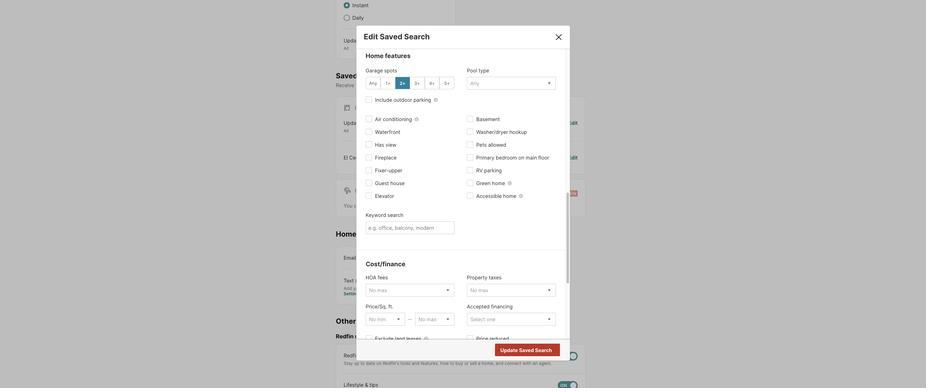 Task type: vqa. For each thing, say whether or not it's contained in the screenshot.
on
yes



Task type: describe. For each thing, give the bounding box(es) containing it.
accessible
[[477, 193, 502, 199]]

settings
[[344, 291, 362, 296]]

garage
[[366, 68, 383, 74]]

reduced
[[490, 336, 509, 342]]

saved up home features
[[380, 32, 403, 41]]

how
[[440, 361, 449, 366]]

home features
[[366, 52, 411, 60]]

redfin's
[[383, 361, 400, 366]]

edit button for update types
[[569, 119, 578, 134]]

ft.
[[389, 304, 394, 310]]

financing
[[491, 304, 513, 310]]

Daily radio
[[344, 15, 350, 21]]

Instant radio
[[344, 2, 350, 8]]

basement
[[477, 116, 500, 123]]

fixer-upper
[[375, 167, 403, 174]]

on for searches
[[418, 82, 424, 88]]

conditioning
[[383, 116, 412, 123]]

0 vertical spatial update
[[344, 37, 361, 44]]

2+ radio
[[395, 77, 410, 89]]

email
[[344, 255, 356, 261]]

outdoor
[[394, 97, 412, 103]]

redfin news stay up to date on redfin's tools and features, how to buy or sell a home, and connect with an agent.
[[344, 353, 552, 366]]

for
[[458, 203, 464, 209]]

edit inside dialog
[[364, 32, 378, 41]]

view
[[386, 142, 397, 148]]

text
[[344, 277, 354, 284]]

2 to from the left
[[450, 361, 455, 366]]

land
[[395, 336, 405, 342]]

search for update saved search
[[535, 347, 552, 354]]

home,
[[482, 361, 495, 366]]

any
[[369, 81, 377, 86]]

primary bedroom on main floor
[[477, 155, 550, 161]]

cerrito
[[349, 155, 366, 161]]

update inside button
[[501, 347, 518, 354]]

1 vertical spatial update
[[344, 120, 361, 126]]

1 to from the left
[[361, 361, 365, 366]]

accepted
[[467, 304, 490, 310]]

upper
[[389, 167, 403, 174]]

Any radio
[[366, 77, 381, 89]]

home for home tours
[[336, 230, 357, 239]]

based
[[402, 82, 417, 88]]

guest
[[375, 180, 389, 187]]

3+ radio
[[410, 77, 425, 89]]

can
[[354, 203, 363, 209]]

has view
[[375, 142, 397, 148]]

include
[[375, 97, 392, 103]]

search for edit saved search
[[404, 32, 430, 41]]

agent.
[[539, 361, 552, 366]]

cost/finance
[[366, 261, 406, 268]]

hookup
[[510, 129, 527, 135]]

an
[[533, 361, 538, 366]]

for for for rent
[[355, 188, 365, 194]]

1+
[[386, 81, 391, 86]]

saved inside "saved searches receive timely notifications based on your preferred search filters."
[[336, 71, 358, 80]]

up
[[354, 361, 359, 366]]

sell
[[470, 361, 477, 366]]

while
[[420, 203, 432, 209]]

1 and from the left
[[412, 361, 420, 366]]

exclude
[[375, 336, 394, 342]]

other emails
[[336, 317, 381, 326]]

phone
[[364, 286, 377, 291]]

edit for no emails
[[569, 155, 578, 161]]

emails for no emails
[[528, 155, 543, 161]]

daily
[[353, 15, 364, 21]]

price
[[477, 336, 489, 342]]

home for accessible home
[[503, 193, 517, 199]]

1 horizontal spatial parking
[[484, 167, 502, 174]]

main
[[526, 155, 537, 161]]

hoa fees
[[366, 275, 388, 281]]

update saved search
[[501, 347, 552, 354]]

sale
[[366, 105, 379, 111]]

option group inside edit saved search dialog
[[366, 77, 455, 89]]

leases
[[407, 336, 422, 342]]

el cerrito test 1
[[344, 155, 381, 161]]

list box for pool type
[[467, 77, 556, 90]]

edit for update types
[[569, 120, 578, 126]]

exclude land leases
[[375, 336, 422, 342]]

include outdoor parking
[[375, 97, 431, 103]]

account settings link
[[344, 286, 418, 296]]

2 all from the top
[[344, 128, 349, 133]]

garage spots
[[366, 68, 397, 74]]

2 update types all from the top
[[344, 120, 376, 133]]

no for no emails
[[520, 155, 527, 161]]

or
[[465, 361, 469, 366]]

list box for hoa fees
[[366, 284, 455, 297]]

el
[[344, 155, 348, 161]]

timely
[[356, 82, 370, 88]]

list box for property taxes
[[467, 284, 556, 297]]

3+
[[415, 81, 420, 86]]

keyword search
[[366, 212, 404, 218]]

date
[[366, 361, 375, 366]]

rv parking
[[477, 167, 502, 174]]

spots
[[384, 68, 397, 74]]

number
[[378, 286, 394, 291]]

features
[[385, 52, 411, 60]]

with
[[523, 361, 532, 366]]

home for green home
[[492, 180, 505, 187]]

account settings
[[344, 286, 418, 296]]

add
[[344, 286, 352, 291]]

in
[[395, 286, 399, 291]]

1
[[379, 155, 381, 161]]

4+ radio
[[425, 77, 440, 89]]



Task type: locate. For each thing, give the bounding box(es) containing it.
to
[[361, 361, 365, 366], [450, 361, 455, 366]]

other
[[336, 317, 356, 326]]

searching
[[433, 203, 457, 209]]

0 vertical spatial emails
[[528, 155, 543, 161]]

saved down elevator
[[380, 203, 395, 209]]

and right 'home,'
[[496, 361, 504, 366]]

elevator
[[375, 193, 394, 199]]

search up features
[[404, 32, 430, 41]]

types
[[363, 37, 376, 44], [363, 120, 376, 126]]

0 horizontal spatial no
[[520, 155, 527, 161]]

edit button for no emails
[[569, 154, 578, 161]]

types down for sale
[[363, 120, 376, 126]]

home tours
[[336, 230, 377, 239]]

emails right bedroom
[[528, 155, 543, 161]]

your
[[425, 82, 436, 88], [353, 286, 363, 291]]

1+ radio
[[381, 77, 396, 89]]

option group
[[366, 77, 455, 89]]

to left buy
[[450, 361, 455, 366]]

on inside "saved searches receive timely notifications based on your preferred search filters."
[[418, 82, 424, 88]]

all
[[344, 46, 349, 51], [344, 128, 349, 133]]

1 horizontal spatial and
[[496, 361, 504, 366]]

0 vertical spatial parking
[[414, 97, 431, 103]]

air conditioning
[[375, 116, 412, 123]]

guest house
[[375, 180, 405, 187]]

2 vertical spatial on
[[377, 361, 382, 366]]

your right 3+ option
[[425, 82, 436, 88]]

home right "accessible"
[[503, 193, 517, 199]]

preferred
[[437, 82, 459, 88]]

parking up green home
[[484, 167, 502, 174]]

list box right —
[[415, 313, 455, 326]]

rent
[[366, 188, 380, 194]]

1 vertical spatial search
[[535, 347, 552, 354]]

all up el
[[344, 128, 349, 133]]

emails for other emails
[[358, 317, 381, 326]]

None checkbox
[[558, 381, 578, 388]]

1 horizontal spatial emails
[[528, 155, 543, 161]]

1 vertical spatial edit button
[[569, 154, 578, 161]]

0 horizontal spatial your
[[353, 286, 363, 291]]

searches up any
[[359, 71, 392, 80]]

for sale
[[355, 105, 379, 111]]

0 horizontal spatial home
[[336, 230, 357, 239]]

receive
[[336, 82, 355, 88]]

2 horizontal spatial on
[[519, 155, 525, 161]]

your inside "saved searches receive timely notifications based on your preferred search filters."
[[425, 82, 436, 88]]

notifications
[[372, 82, 401, 88]]

2 for from the top
[[355, 188, 365, 194]]

search down pool
[[461, 82, 476, 88]]

on left the 4+
[[418, 82, 424, 88]]

1 vertical spatial for
[[355, 188, 365, 194]]

you
[[344, 203, 353, 209]]

green home
[[477, 180, 505, 187]]

1 vertical spatial searches
[[396, 203, 418, 209]]

for rent
[[355, 188, 380, 194]]

(sms)
[[355, 277, 370, 284]]

all down daily option
[[344, 46, 349, 51]]

0 vertical spatial for
[[355, 105, 365, 111]]

updates
[[355, 333, 378, 340]]

primary
[[477, 155, 495, 161]]

fees
[[378, 275, 388, 281]]

0 vertical spatial types
[[363, 37, 376, 44]]

on for news
[[377, 361, 382, 366]]

no emails
[[520, 155, 543, 161]]

home for home features
[[366, 52, 384, 60]]

update
[[344, 37, 361, 44], [344, 120, 361, 126], [501, 347, 518, 354]]

1 vertical spatial emails
[[358, 317, 381, 326]]

tools
[[401, 361, 411, 366]]

1 horizontal spatial no
[[527, 348, 534, 354]]

2 and from the left
[[496, 361, 504, 366]]

search up agent.
[[535, 347, 552, 354]]

1 horizontal spatial searches
[[396, 203, 418, 209]]

you can create saved searches while searching for
[[344, 203, 466, 209]]

0 vertical spatial your
[[425, 82, 436, 88]]

saved
[[380, 32, 403, 41], [336, 71, 358, 80], [380, 203, 395, 209], [519, 347, 534, 354]]

list box up ft.
[[366, 284, 455, 297]]

2 vertical spatial edit
[[569, 155, 578, 161]]

0 vertical spatial no
[[520, 155, 527, 161]]

list box down ft.
[[366, 313, 405, 326]]

1 all from the top
[[344, 46, 349, 51]]

1 vertical spatial redfin
[[344, 353, 359, 359]]

pool type
[[467, 68, 489, 74]]

update down for sale
[[344, 120, 361, 126]]

update types all down for sale
[[344, 120, 376, 133]]

on left main
[[519, 155, 525, 161]]

1 horizontal spatial to
[[450, 361, 455, 366]]

your up settings on the bottom of the page
[[353, 286, 363, 291]]

0 horizontal spatial emails
[[358, 317, 381, 326]]

home inside edit saved search dialog
[[366, 52, 384, 60]]

price reduced
[[477, 336, 509, 342]]

types up home features
[[363, 37, 376, 44]]

1 vertical spatial types
[[363, 120, 376, 126]]

0 vertical spatial searches
[[359, 71, 392, 80]]

redfin down other
[[336, 333, 354, 340]]

news
[[360, 353, 373, 359]]

edit
[[364, 32, 378, 41], [569, 120, 578, 126], [569, 155, 578, 161]]

1 vertical spatial home
[[503, 193, 517, 199]]

stay
[[344, 361, 353, 366]]

search inside the update saved search button
[[535, 347, 552, 354]]

update types all down "daily" on the top of the page
[[344, 37, 376, 51]]

saved searches receive timely notifications based on your preferred search filters.
[[336, 71, 493, 88]]

test
[[367, 155, 377, 161]]

and
[[412, 361, 420, 366], [496, 361, 504, 366]]

for for for sale
[[355, 105, 365, 111]]

home left tours
[[336, 230, 357, 239]]

results
[[535, 348, 552, 354]]

allowed
[[488, 142, 507, 148]]

1 for from the top
[[355, 105, 365, 111]]

1 vertical spatial update types all
[[344, 120, 376, 133]]

2 edit button from the top
[[569, 154, 578, 161]]

rv
[[477, 167, 483, 174]]

update down daily option
[[344, 37, 361, 44]]

1 horizontal spatial your
[[425, 82, 436, 88]]

emails up "updates" at the left of the page
[[358, 317, 381, 326]]

filters.
[[478, 82, 493, 88]]

home up accessible home
[[492, 180, 505, 187]]

edit saved search element
[[364, 32, 547, 41]]

—
[[408, 317, 412, 322]]

price/sq. ft.
[[366, 304, 394, 310]]

keyword
[[366, 212, 386, 218]]

searches left while
[[396, 203, 418, 209]]

green
[[477, 180, 491, 187]]

0 horizontal spatial parking
[[414, 97, 431, 103]]

0 vertical spatial all
[[344, 46, 349, 51]]

add your phone number in
[[344, 286, 400, 291]]

0 vertical spatial redfin
[[336, 333, 354, 340]]

list box
[[467, 77, 556, 90], [366, 284, 455, 297], [467, 284, 556, 297], [366, 313, 405, 326], [415, 313, 455, 326], [467, 313, 556, 326]]

1 vertical spatial no
[[527, 348, 534, 354]]

a
[[478, 361, 481, 366]]

option group containing any
[[366, 77, 455, 89]]

no for no results
[[527, 348, 534, 354]]

0 vertical spatial home
[[366, 52, 384, 60]]

on inside the redfin news stay up to date on redfin's tools and features, how to buy or sell a home, and connect with an agent.
[[377, 361, 382, 366]]

1 vertical spatial on
[[519, 155, 525, 161]]

1 horizontal spatial on
[[418, 82, 424, 88]]

search down you can create saved searches while searching for
[[388, 212, 404, 218]]

redfin inside the redfin news stay up to date on redfin's tools and features, how to buy or sell a home, and connect with an agent.
[[344, 353, 359, 359]]

washer/dryer
[[477, 129, 508, 135]]

None checkbox
[[428, 277, 448, 286], [558, 352, 578, 361], [428, 277, 448, 286], [558, 352, 578, 361]]

update up connect
[[501, 347, 518, 354]]

search
[[461, 82, 476, 88], [388, 212, 404, 218]]

0 horizontal spatial to
[[361, 361, 365, 366]]

no left results
[[527, 348, 534, 354]]

1 horizontal spatial search
[[461, 82, 476, 88]]

2+
[[400, 81, 406, 86]]

floor
[[539, 155, 550, 161]]

redfin for redfin news stay up to date on redfin's tools and features, how to buy or sell a home, and connect with an agent.
[[344, 353, 359, 359]]

list box down the financing
[[467, 313, 556, 326]]

list box up the financing
[[467, 284, 556, 297]]

5+ radio
[[440, 77, 455, 89]]

for
[[355, 105, 365, 111], [355, 188, 365, 194]]

1 horizontal spatial home
[[366, 52, 384, 60]]

saved inside button
[[519, 347, 534, 354]]

redfin up stay
[[344, 353, 359, 359]]

2 vertical spatial update
[[501, 347, 518, 354]]

0 vertical spatial on
[[418, 82, 424, 88]]

search
[[404, 32, 430, 41], [535, 347, 552, 354]]

1 vertical spatial home
[[336, 230, 357, 239]]

washer/dryer hookup
[[477, 129, 527, 135]]

on right date
[[377, 361, 382, 366]]

0 vertical spatial update types all
[[344, 37, 376, 51]]

e.g. office, balcony, modern text field
[[369, 225, 452, 231]]

list box down type
[[467, 77, 556, 90]]

1 edit button from the top
[[569, 119, 578, 134]]

price/sq.
[[366, 304, 387, 310]]

4+
[[430, 81, 435, 86]]

search inside dialog
[[388, 212, 404, 218]]

saved up with
[[519, 347, 534, 354]]

search inside "saved searches receive timely notifications based on your preferred search filters."
[[461, 82, 476, 88]]

on inside edit saved search dialog
[[519, 155, 525, 161]]

0 horizontal spatial searches
[[359, 71, 392, 80]]

for left sale
[[355, 105, 365, 111]]

features,
[[421, 361, 439, 366]]

parking
[[414, 97, 431, 103], [484, 167, 502, 174]]

hoa
[[366, 275, 377, 281]]

1 update types all from the top
[[344, 37, 376, 51]]

no right bedroom
[[520, 155, 527, 161]]

0 vertical spatial home
[[492, 180, 505, 187]]

account
[[400, 286, 418, 291]]

emails
[[528, 155, 543, 161], [358, 317, 381, 326]]

house
[[391, 180, 405, 187]]

0 horizontal spatial search
[[404, 32, 430, 41]]

0 vertical spatial edit
[[364, 32, 378, 41]]

1 vertical spatial all
[[344, 128, 349, 133]]

has
[[375, 142, 384, 148]]

1 vertical spatial parking
[[484, 167, 502, 174]]

list box for accepted financing
[[467, 313, 556, 326]]

0 vertical spatial edit button
[[569, 119, 578, 134]]

waterfront
[[375, 129, 401, 135]]

accepted financing
[[467, 304, 513, 310]]

0 vertical spatial search
[[404, 32, 430, 41]]

parking down 3+ option
[[414, 97, 431, 103]]

buy
[[456, 361, 463, 366]]

no results
[[527, 348, 552, 354]]

edit saved search dialog
[[357, 26, 570, 361]]

bedroom
[[496, 155, 517, 161]]

edit saved search
[[364, 32, 430, 41]]

0 vertical spatial search
[[461, 82, 476, 88]]

home
[[366, 52, 384, 60], [336, 230, 357, 239]]

saved up receive
[[336, 71, 358, 80]]

1 vertical spatial search
[[388, 212, 404, 218]]

1 vertical spatial your
[[353, 286, 363, 291]]

to right up
[[361, 361, 365, 366]]

connect
[[505, 361, 522, 366]]

0 horizontal spatial search
[[388, 212, 404, 218]]

1 types from the top
[[363, 37, 376, 44]]

1 horizontal spatial search
[[535, 347, 552, 354]]

and right tools
[[412, 361, 420, 366]]

searches inside "saved searches receive timely notifications based on your preferred search filters."
[[359, 71, 392, 80]]

redfin for redfin updates
[[336, 333, 354, 340]]

1 vertical spatial edit
[[569, 120, 578, 126]]

0 horizontal spatial and
[[412, 361, 420, 366]]

for left rent
[[355, 188, 365, 194]]

0 horizontal spatial on
[[377, 361, 382, 366]]

home up garage
[[366, 52, 384, 60]]

no inside button
[[527, 348, 534, 354]]

property
[[467, 275, 488, 281]]

2 types from the top
[[363, 120, 376, 126]]



